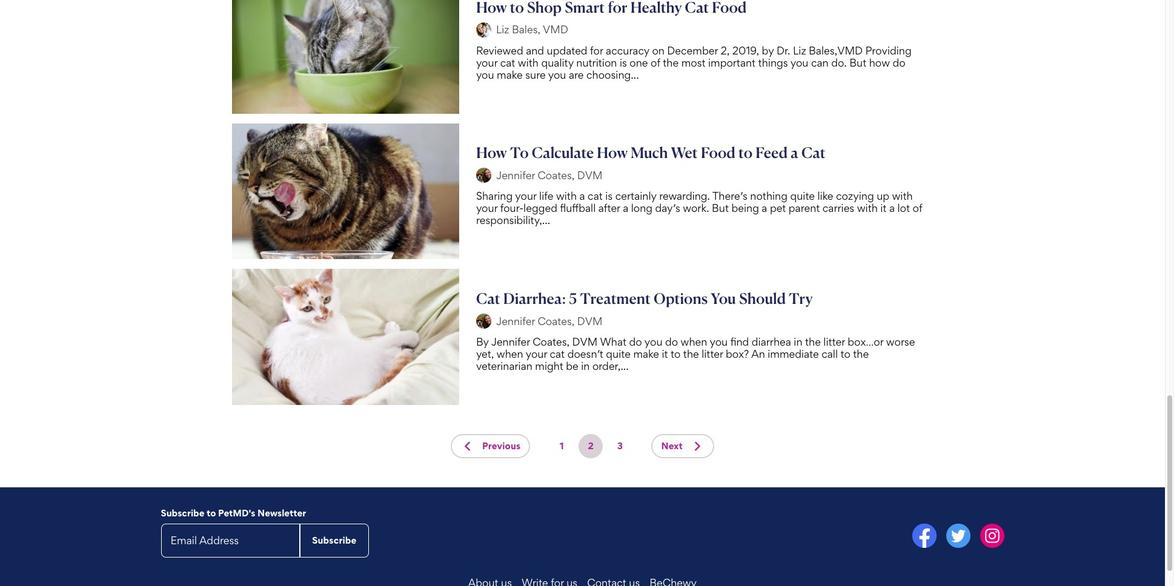 Task type: describe. For each thing, give the bounding box(es) containing it.
2,
[[721, 44, 730, 57]]

0 horizontal spatial cat
[[476, 290, 500, 308]]

previous
[[482, 440, 521, 452]]

quite inside sharing your life with a cat is certainly rewarding. there's nothing quite like cozying up with your four-legged fluffball after a long day's work. but being a pet parent carries with it a lot of responsibility,...
[[790, 190, 815, 203]]

how
[[869, 56, 890, 69]]

0 vertical spatial liz
[[496, 23, 509, 36]]

cat inside sharing your life with a cat is certainly rewarding. there's nothing quite like cozying up with your four-legged fluffball after a long day's work. but being a pet parent carries with it a lot of responsibility,...
[[588, 190, 603, 203]]

your inside reviewed and updated for accuracy on december 2, 2019, by dr. liz bales,vmd providing your cat with quality nutrition is one of the most important things you can do. but how do you make sure you are choosing...
[[476, 56, 498, 69]]

make inside reviewed and updated for accuracy on december 2, 2019, by dr. liz bales,vmd providing your cat with quality nutrition is one of the most important things you can do. but how do you make sure you are choosing...
[[497, 68, 523, 81]]

day's
[[655, 202, 680, 215]]

2 how from the left
[[597, 144, 628, 162]]

much
[[631, 144, 668, 162]]

by jennifer coates, dvm what do you do when you find diarrhea in the litter box…or worse yet, when your cat doesn't quite make it to the litter box? an immediate call to the veterinarian might be in order,...
[[476, 336, 915, 373]]

reviewed and updated for accuracy on december 2, 2019, by dr. liz bales,vmd providing your cat with quality nutrition is one of the most important things you can do. but how do you make sure you are choosing...
[[476, 44, 912, 81]]

treatment
[[580, 290, 651, 308]]

responsibility,...
[[476, 214, 550, 227]]

to left feed at the top of the page
[[739, 144, 753, 162]]

by
[[476, 336, 489, 348]]

a left long
[[623, 202, 628, 215]]

to
[[510, 144, 529, 162]]

box?
[[726, 348, 749, 361]]

to left petmd's
[[207, 508, 216, 519]]

are
[[569, 68, 584, 81]]

parent
[[789, 202, 820, 215]]

but inside reviewed and updated for accuracy on december 2, 2019, by dr. liz bales,vmd providing your cat with quality nutrition is one of the most important things you can do. but how do you make sure you are choosing...
[[850, 56, 867, 69]]

certainly
[[615, 190, 657, 203]]

call
[[822, 348, 838, 361]]

reviewed
[[476, 44, 523, 57]]

1 horizontal spatial litter
[[824, 336, 845, 348]]

vmd
[[543, 23, 568, 36]]

to right call
[[841, 348, 851, 361]]

long
[[631, 202, 653, 215]]

try
[[789, 290, 813, 308]]

cozying
[[836, 190, 874, 203]]

bales,vmd
[[809, 44, 863, 57]]

dvm for treatment
[[577, 315, 603, 328]]

being
[[732, 202, 759, 215]]

facebook image
[[912, 524, 936, 548]]

you right dr.
[[791, 56, 809, 69]]

3 link
[[608, 434, 632, 459]]

important
[[708, 56, 756, 69]]

how to calculate how much wet food to feed a cat
[[476, 144, 826, 162]]

pet
[[770, 202, 786, 215]]

four-
[[500, 202, 524, 215]]

1 horizontal spatial when
[[681, 336, 707, 348]]

quite inside "by jennifer coates, dvm what do you do when you find diarrhea in the litter box…or worse yet, when your cat doesn't quite make it to the litter box? an immediate call to the veterinarian might be in order,..."
[[606, 348, 631, 361]]

choosing...
[[586, 68, 639, 81]]

cat inside "by jennifer coates, dvm what do you do when you find diarrhea in the litter box…or worse yet, when your cat doesn't quite make it to the litter box? an immediate call to the veterinarian might be in order,..."
[[550, 348, 565, 361]]

social element
[[587, 524, 1004, 551]]

rewarding.
[[659, 190, 710, 203]]

dvm inside "by jennifer coates, dvm what do you do when you find diarrhea in the litter box…or worse yet, when your cat doesn't quite make it to the litter box? an immediate call to the veterinarian might be in order,..."
[[572, 336, 598, 348]]

to down options
[[671, 348, 681, 361]]

dr.
[[777, 44, 790, 57]]

it inside "by jennifer coates, dvm what do you do when you find diarrhea in the litter box…or worse yet, when your cat doesn't quite make it to the litter box? an immediate call to the veterinarian might be in order,..."
[[662, 348, 668, 361]]

instagram image
[[980, 524, 1004, 548]]

0 vertical spatial in
[[794, 336, 802, 348]]

your left four-
[[476, 202, 498, 215]]

calculate
[[532, 144, 594, 162]]

of inside sharing your life with a cat is certainly rewarding. there's nothing quite like cozying up with your four-legged fluffball after a long day's work. but being a pet parent carries with it a lot of responsibility,...
[[913, 202, 922, 215]]

should
[[739, 290, 786, 308]]

1 by image from the top
[[476, 22, 491, 37]]

dvm for how
[[577, 169, 603, 182]]

can
[[811, 56, 829, 69]]

lot
[[898, 202, 910, 215]]

for
[[590, 44, 603, 57]]

you down reviewed
[[476, 68, 494, 81]]

quality
[[541, 56, 574, 69]]

work.
[[683, 202, 709, 215]]

1
[[560, 440, 564, 452]]

newsletter
[[258, 508, 306, 519]]

the inside reviewed and updated for accuracy on december 2, 2019, by dr. liz bales,vmd providing your cat with quality nutrition is one of the most important things you can do. but how do you make sure you are choosing...
[[663, 56, 679, 69]]

subscribe for subscribe
[[312, 535, 357, 547]]

0 horizontal spatial when
[[497, 348, 523, 361]]

providing
[[865, 44, 912, 57]]

is inside sharing your life with a cat is certainly rewarding. there's nothing quite like cozying up with your four-legged fluffball after a long day's work. but being a pet parent carries with it a lot of responsibility,...
[[605, 190, 613, 203]]

be
[[566, 360, 579, 373]]

yet,
[[476, 348, 494, 361]]

there's
[[712, 190, 748, 203]]

sharing your life with a cat is certainly rewarding. there's nothing quite like cozying up with your four-legged fluffball after a long day's work. but being a pet parent carries with it a lot of responsibility,...
[[476, 190, 922, 227]]

one
[[630, 56, 648, 69]]

nutrition
[[576, 56, 617, 69]]

cat diarrhea: 5 treatment options you should try
[[476, 290, 813, 308]]

subscribe for subscribe to petmd's newsletter
[[161, 508, 204, 519]]

the left call
[[805, 336, 821, 348]]

you left "find"
[[710, 336, 728, 348]]

on
[[652, 44, 665, 57]]

carries
[[823, 202, 854, 215]]

a left pet
[[762, 202, 767, 215]]

5
[[569, 290, 577, 308]]

twitter image
[[946, 524, 970, 548]]

bales,
[[512, 23, 541, 36]]

make inside "by jennifer coates, dvm what do you do when you find diarrhea in the litter box…or worse yet, when your cat doesn't quite make it to the litter box? an immediate call to the veterinarian might be in order,..."
[[633, 348, 659, 361]]

jennifer coates, dvm for 5
[[496, 315, 603, 328]]

1 horizontal spatial do
[[665, 336, 678, 348]]

diarrhea
[[752, 336, 791, 348]]

subscribe button
[[300, 524, 369, 558]]

like
[[818, 190, 833, 203]]

with right carries
[[857, 202, 878, 215]]

options
[[654, 290, 708, 308]]

0 horizontal spatial in
[[581, 360, 590, 373]]

coates, inside "by jennifer coates, dvm what do you do when you find diarrhea in the litter box…or worse yet, when your cat doesn't quite make it to the litter box? an immediate call to the veterinarian might be in order,..."
[[533, 336, 570, 348]]

about petmd element
[[303, 577, 862, 586]]

food
[[701, 144, 736, 162]]



Task type: vqa. For each thing, say whether or not it's contained in the screenshot.
top fatty
no



Task type: locate. For each thing, give the bounding box(es) containing it.
1 horizontal spatial of
[[913, 202, 922, 215]]

your left be
[[526, 348, 547, 361]]

0 horizontal spatial subscribe
[[161, 508, 204, 519]]

by image
[[476, 22, 491, 37], [476, 168, 491, 183], [476, 314, 491, 329]]

2 horizontal spatial do
[[893, 56, 906, 69]]

find
[[730, 336, 749, 348]]

litter left box?
[[702, 348, 723, 361]]

feed
[[756, 144, 788, 162]]

subscribe to petmd's newsletter
[[161, 508, 306, 519]]

litter left the box…or
[[824, 336, 845, 348]]

0 horizontal spatial make
[[497, 68, 523, 81]]

but
[[850, 56, 867, 69], [712, 202, 729, 215]]

1 vertical spatial by image
[[476, 168, 491, 183]]

1 vertical spatial make
[[633, 348, 659, 361]]

you left are
[[548, 68, 566, 81]]

litter
[[824, 336, 845, 348], [702, 348, 723, 361]]

1 jennifer coates, dvm from the top
[[496, 169, 603, 182]]

dvm up what
[[577, 315, 603, 328]]

in
[[794, 336, 802, 348], [581, 360, 590, 373]]

1 horizontal spatial subscribe
[[312, 535, 357, 547]]

but right work.
[[712, 202, 729, 215]]

quite
[[790, 190, 815, 203], [606, 348, 631, 361]]

accuracy
[[606, 44, 649, 57]]

1 horizontal spatial but
[[850, 56, 867, 69]]

0 vertical spatial make
[[497, 68, 523, 81]]

it right what
[[662, 348, 668, 361]]

1 vertical spatial in
[[581, 360, 590, 373]]

the
[[663, 56, 679, 69], [805, 336, 821, 348], [683, 348, 699, 361], [853, 348, 869, 361]]

0 vertical spatial is
[[620, 56, 627, 69]]

0 horizontal spatial it
[[662, 348, 668, 361]]

worse
[[886, 336, 915, 348]]

do
[[893, 56, 906, 69], [629, 336, 642, 348], [665, 336, 678, 348]]

of
[[651, 56, 660, 69], [913, 202, 922, 215]]

1 horizontal spatial make
[[633, 348, 659, 361]]

you
[[791, 56, 809, 69], [476, 68, 494, 81], [548, 68, 566, 81], [645, 336, 663, 348], [710, 336, 728, 348]]

a left after
[[580, 190, 585, 203]]

2 jennifer coates, dvm from the top
[[496, 315, 603, 328]]

do inside reviewed and updated for accuracy on december 2, 2019, by dr. liz bales,vmd providing your cat with quality nutrition is one of the most important things you can do. but how do you make sure you are choosing...
[[893, 56, 906, 69]]

jennifer up veterinarian
[[491, 336, 530, 348]]

0 horizontal spatial liz
[[496, 23, 509, 36]]

how
[[476, 144, 507, 162], [597, 144, 628, 162]]

0 horizontal spatial how
[[476, 144, 507, 162]]

by image up by in the left of the page
[[476, 314, 491, 329]]

1 horizontal spatial in
[[794, 336, 802, 348]]

do.
[[831, 56, 847, 69]]

next
[[661, 440, 683, 452]]

dvm down calculate
[[577, 169, 603, 182]]

cat left be
[[550, 348, 565, 361]]

the left box?
[[683, 348, 699, 361]]

1 vertical spatial jennifer
[[496, 315, 535, 328]]

by image for cat
[[476, 314, 491, 329]]

with left quality
[[518, 56, 539, 69]]

by image up sharing
[[476, 168, 491, 183]]

liz up reviewed
[[496, 23, 509, 36]]

0 horizontal spatial quite
[[606, 348, 631, 361]]

when left box?
[[681, 336, 707, 348]]

1 horizontal spatial it
[[881, 202, 887, 215]]

order,...
[[593, 360, 629, 373]]

1 horizontal spatial cat
[[550, 348, 565, 361]]

do right how
[[893, 56, 906, 69]]

0 horizontal spatial cat
[[500, 56, 515, 69]]

the left most
[[663, 56, 679, 69]]

make
[[497, 68, 523, 81], [633, 348, 659, 361]]

liz right dr.
[[793, 44, 806, 57]]

2 vertical spatial cat
[[550, 348, 565, 361]]

cat up by in the left of the page
[[476, 290, 500, 308]]

sure
[[525, 68, 546, 81]]

coates, for 5
[[538, 315, 575, 328]]

1 horizontal spatial liz
[[793, 44, 806, 57]]

what
[[600, 336, 627, 348]]

liz inside reviewed and updated for accuracy on december 2, 2019, by dr. liz bales,vmd providing your cat with quality nutrition is one of the most important things you can do. but how do you make sure you are choosing...
[[793, 44, 806, 57]]

sharing
[[476, 190, 513, 203]]

0 horizontal spatial litter
[[702, 348, 723, 361]]

cat left the and
[[500, 56, 515, 69]]

by image for how
[[476, 168, 491, 183]]

jennifer down diarrhea:
[[496, 315, 535, 328]]

jennifer coates, dvm for calculate
[[496, 169, 603, 182]]

of inside reviewed and updated for accuracy on december 2, 2019, by dr. liz bales,vmd providing your cat with quality nutrition is one of the most important things you can do. but how do you make sure you are choosing...
[[651, 56, 660, 69]]

0 vertical spatial jennifer
[[496, 169, 535, 182]]

but inside sharing your life with a cat is certainly rewarding. there's nothing quite like cozying up with your four-legged fluffball after a long day's work. but being a pet parent carries with it a lot of responsibility,...
[[712, 202, 729, 215]]

petmd's
[[218, 508, 255, 519]]

0 vertical spatial jennifer coates, dvm
[[496, 169, 603, 182]]

with right life
[[556, 190, 577, 203]]

do down options
[[665, 336, 678, 348]]

in right be
[[581, 360, 590, 373]]

previous link
[[451, 434, 530, 459]]

but right do.
[[850, 56, 867, 69]]

a right feed at the top of the page
[[791, 144, 799, 162]]

is inside reviewed and updated for accuracy on december 2, 2019, by dr. liz bales,vmd providing your cat with quality nutrition is one of the most important things you can do. but how do you make sure you are choosing...
[[620, 56, 627, 69]]

you right what
[[645, 336, 663, 348]]

with inside reviewed and updated for accuracy on december 2, 2019, by dr. liz bales,vmd providing your cat with quality nutrition is one of the most important things you can do. but how do you make sure you are choosing...
[[518, 56, 539, 69]]

is
[[620, 56, 627, 69], [605, 190, 613, 203]]

1 vertical spatial cat
[[476, 290, 500, 308]]

nothing
[[750, 190, 788, 203]]

when
[[681, 336, 707, 348], [497, 348, 523, 361]]

0 vertical spatial subscribe
[[161, 508, 204, 519]]

is left the certainly
[[605, 190, 613, 203]]

0 horizontal spatial but
[[712, 202, 729, 215]]

1 horizontal spatial cat
[[802, 144, 826, 162]]

updated
[[547, 44, 587, 57]]

0 horizontal spatial do
[[629, 336, 642, 348]]

jennifer down to
[[496, 169, 535, 182]]

make left sure
[[497, 68, 523, 81]]

veterinarian
[[476, 360, 532, 373]]

box…or
[[848, 336, 884, 348]]

quite left like
[[790, 190, 815, 203]]

1 vertical spatial is
[[605, 190, 613, 203]]

next link
[[652, 434, 714, 459]]

jennifer coates, dvm
[[496, 169, 603, 182], [496, 315, 603, 328]]

1 horizontal spatial quite
[[790, 190, 815, 203]]

1 vertical spatial of
[[913, 202, 922, 215]]

december
[[667, 44, 718, 57]]

coates, for calculate
[[538, 169, 575, 182]]

do right what
[[629, 336, 642, 348]]

liz bales, vmd
[[496, 23, 568, 36]]

2 vertical spatial coates,
[[533, 336, 570, 348]]

an
[[751, 348, 765, 361]]

immediate
[[768, 348, 819, 361]]

0 vertical spatial but
[[850, 56, 867, 69]]

cat
[[802, 144, 826, 162], [476, 290, 500, 308]]

quite right the doesn't
[[606, 348, 631, 361]]

1 vertical spatial but
[[712, 202, 729, 215]]

with right up
[[892, 190, 913, 203]]

0 horizontal spatial is
[[605, 190, 613, 203]]

cat left the certainly
[[588, 190, 603, 203]]

by
[[762, 44, 774, 57]]

how left to
[[476, 144, 507, 162]]

1 link
[[550, 434, 574, 459]]

jennifer for to
[[496, 169, 535, 182]]

1 vertical spatial it
[[662, 348, 668, 361]]

jennifer inside "by jennifer coates, dvm what do you do when you find diarrhea in the litter box…or worse yet, when your cat doesn't quite make it to the litter box? an immediate call to the veterinarian might be in order,..."
[[491, 336, 530, 348]]

2 by image from the top
[[476, 168, 491, 183]]

subscribe
[[161, 508, 204, 519], [312, 535, 357, 547]]

doesn't
[[567, 348, 603, 361]]

diarrhea:
[[503, 290, 566, 308]]

jennifer coates, dvm down diarrhea:
[[496, 315, 603, 328]]

your left life
[[515, 190, 537, 203]]

is left one
[[620, 56, 627, 69]]

0 vertical spatial by image
[[476, 22, 491, 37]]

things
[[758, 56, 788, 69]]

1 vertical spatial quite
[[606, 348, 631, 361]]

0 vertical spatial coates,
[[538, 169, 575, 182]]

how left 'much'
[[597, 144, 628, 162]]

1 horizontal spatial how
[[597, 144, 628, 162]]

3 by image from the top
[[476, 314, 491, 329]]

when right the yet,
[[497, 348, 523, 361]]

1 horizontal spatial is
[[620, 56, 627, 69]]

3
[[617, 440, 623, 452]]

0 vertical spatial quite
[[790, 190, 815, 203]]

to
[[739, 144, 753, 162], [671, 348, 681, 361], [841, 348, 851, 361], [207, 508, 216, 519]]

it
[[881, 202, 887, 215], [662, 348, 668, 361]]

jennifer for diarrhea:
[[496, 315, 535, 328]]

most
[[681, 56, 706, 69]]

after
[[598, 202, 620, 215]]

1 vertical spatial subscribe
[[312, 535, 357, 547]]

1 vertical spatial jennifer coates, dvm
[[496, 315, 603, 328]]

it inside sharing your life with a cat is certainly rewarding. there's nothing quite like cozying up with your four-legged fluffball after a long day's work. but being a pet parent carries with it a lot of responsibility,...
[[881, 202, 887, 215]]

None email field
[[161, 524, 300, 558]]

dvm up be
[[572, 336, 598, 348]]

wet
[[671, 144, 698, 162]]

up
[[877, 190, 889, 203]]

cat
[[500, 56, 515, 69], [588, 190, 603, 203], [550, 348, 565, 361]]

1 vertical spatial cat
[[588, 190, 603, 203]]

you
[[711, 290, 736, 308]]

2 vertical spatial by image
[[476, 314, 491, 329]]

1 how from the left
[[476, 144, 507, 162]]

coates, up life
[[538, 169, 575, 182]]

life
[[539, 190, 553, 203]]

make right what
[[633, 348, 659, 361]]

with
[[518, 56, 539, 69], [556, 190, 577, 203], [892, 190, 913, 203], [857, 202, 878, 215]]

it left lot
[[881, 202, 887, 215]]

fluffball
[[560, 202, 596, 215]]

0 horizontal spatial of
[[651, 56, 660, 69]]

cat right feed at the top of the page
[[802, 144, 826, 162]]

0 vertical spatial of
[[651, 56, 660, 69]]

jennifer coates, dvm up life
[[496, 169, 603, 182]]

in right the diarrhea
[[794, 336, 802, 348]]

0 vertical spatial it
[[881, 202, 887, 215]]

2 vertical spatial jennifer
[[491, 336, 530, 348]]

0 vertical spatial cat
[[802, 144, 826, 162]]

2 horizontal spatial cat
[[588, 190, 603, 203]]

coates, down "5"
[[538, 315, 575, 328]]

your left the and
[[476, 56, 498, 69]]

2019,
[[732, 44, 759, 57]]

0 vertical spatial cat
[[500, 56, 515, 69]]

coates,
[[538, 169, 575, 182], [538, 315, 575, 328], [533, 336, 570, 348]]

your
[[476, 56, 498, 69], [515, 190, 537, 203], [476, 202, 498, 215], [526, 348, 547, 361]]

might
[[535, 360, 563, 373]]

0 vertical spatial dvm
[[577, 169, 603, 182]]

1 vertical spatial liz
[[793, 44, 806, 57]]

of right one
[[651, 56, 660, 69]]

cat inside reviewed and updated for accuracy on december 2, 2019, by dr. liz bales,vmd providing your cat with quality nutrition is one of the most important things you can do. but how do you make sure you are choosing...
[[500, 56, 515, 69]]

of right lot
[[913, 202, 922, 215]]

coates, up might
[[533, 336, 570, 348]]

your inside "by jennifer coates, dvm what do you do when you find diarrhea in the litter box…or worse yet, when your cat doesn't quite make it to the litter box? an immediate call to the veterinarian might be in order,..."
[[526, 348, 547, 361]]

the right call
[[853, 348, 869, 361]]

and
[[526, 44, 544, 57]]

1 vertical spatial dvm
[[577, 315, 603, 328]]

1 vertical spatial coates,
[[538, 315, 575, 328]]

legged
[[524, 202, 557, 215]]

subscribe inside button
[[312, 535, 357, 547]]

by image up reviewed
[[476, 22, 491, 37]]

2 vertical spatial dvm
[[572, 336, 598, 348]]

a left lot
[[889, 202, 895, 215]]



